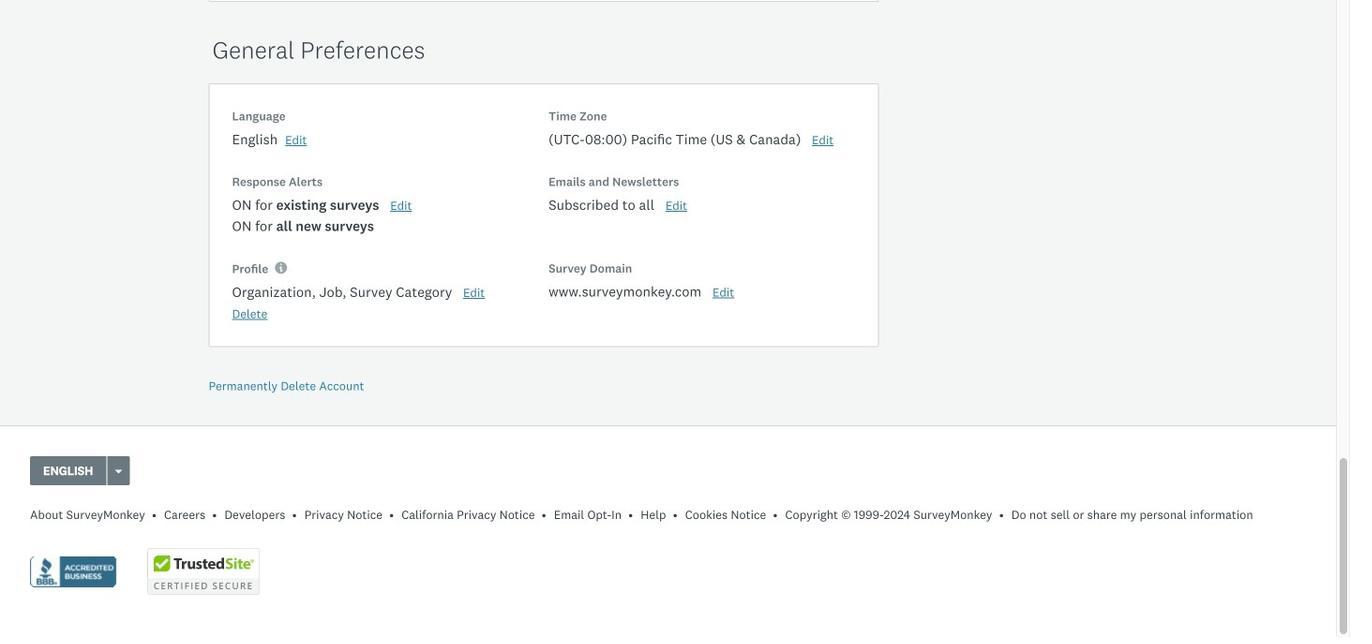 Task type: describe. For each thing, give the bounding box(es) containing it.
trustedsite helps keep you safe from identity theft, credit card fraud, spyware, spam, viruses and online scams image
[[147, 549, 260, 595]]



Task type: vqa. For each thing, say whether or not it's contained in the screenshot.
2nd ChevronRight image from the bottom
no



